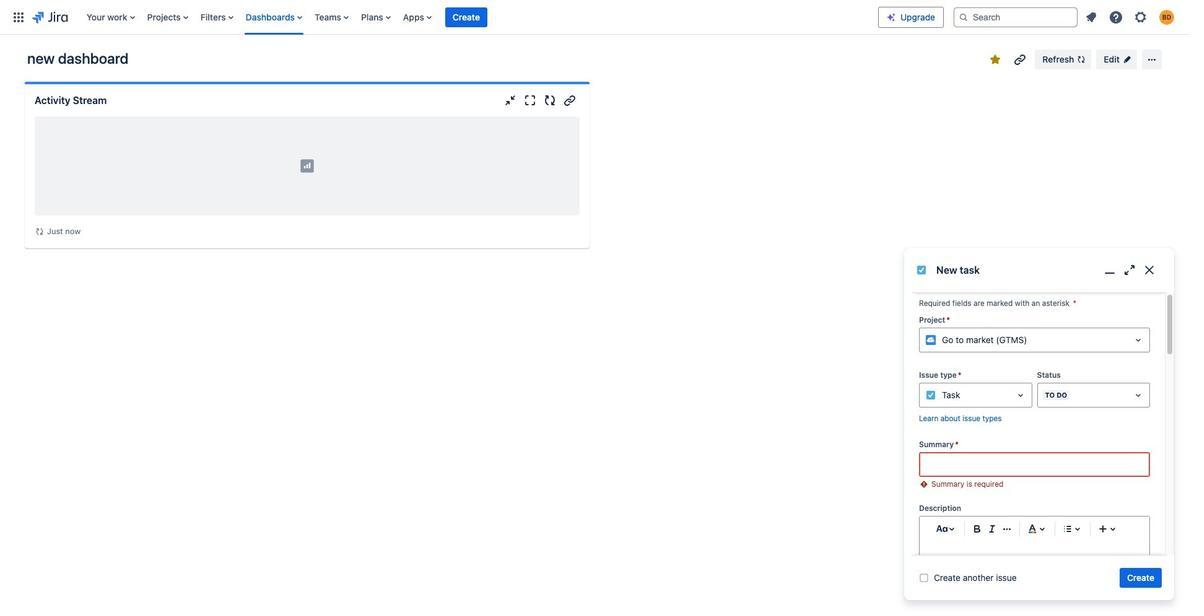 Task type: locate. For each thing, give the bounding box(es) containing it.
copy link image
[[1013, 52, 1028, 67], [563, 93, 577, 108]]

1 vertical spatial copy link image
[[563, 93, 577, 108]]

jira image
[[32, 10, 68, 24], [32, 10, 68, 24]]

list
[[80, 0, 878, 34], [1080, 6, 1182, 28]]

2 open image from the left
[[1131, 388, 1146, 403]]

new task image
[[917, 265, 927, 275]]

list item
[[445, 0, 488, 34]]

open image
[[1131, 333, 1146, 348]]

star new dashboard image
[[988, 52, 1003, 67]]

search image
[[959, 12, 969, 22]]

text formatting group
[[970, 521, 1015, 536]]

more dashboard actions image
[[1145, 52, 1160, 67]]

discard changes and close image
[[1142, 263, 1157, 278]]

region
[[35, 116, 580, 238]]

1 horizontal spatial copy link image
[[1013, 52, 1028, 67]]

notifications image
[[1084, 10, 1099, 24]]

None search field
[[954, 7, 1078, 27]]

bold ⌘b image
[[970, 521, 985, 536]]

open image
[[1013, 388, 1028, 403], [1131, 388, 1146, 403]]

0 horizontal spatial open image
[[1013, 388, 1028, 403]]

last refreshed image
[[35, 227, 45, 237]]

placeholder icon image
[[297, 156, 317, 176]]

banner
[[0, 0, 1189, 35]]

1 horizontal spatial open image
[[1131, 388, 1146, 403]]

None text field
[[920, 453, 1150, 476]]

your profile and settings image
[[1160, 10, 1175, 24]]

italic ⌘i image
[[985, 521, 1000, 536]]

minimize image
[[1103, 263, 1118, 278]]

0 horizontal spatial copy link image
[[563, 93, 577, 108]]



Task type: describe. For each thing, give the bounding box(es) containing it.
0 horizontal spatial list
[[80, 0, 878, 34]]

go full screen image
[[1123, 263, 1137, 278]]

Search field
[[954, 7, 1078, 27]]

help image
[[1109, 10, 1124, 24]]

error image
[[919, 479, 929, 489]]

1 open image from the left
[[1013, 388, 1028, 403]]

settings image
[[1134, 10, 1149, 24]]

primary element
[[7, 0, 878, 34]]

1 horizontal spatial list
[[1080, 6, 1182, 28]]

appswitcher icon image
[[11, 10, 26, 24]]

0 vertical spatial copy link image
[[1013, 52, 1028, 67]]



Task type: vqa. For each thing, say whether or not it's contained in the screenshot.
Minimize icon
yes



